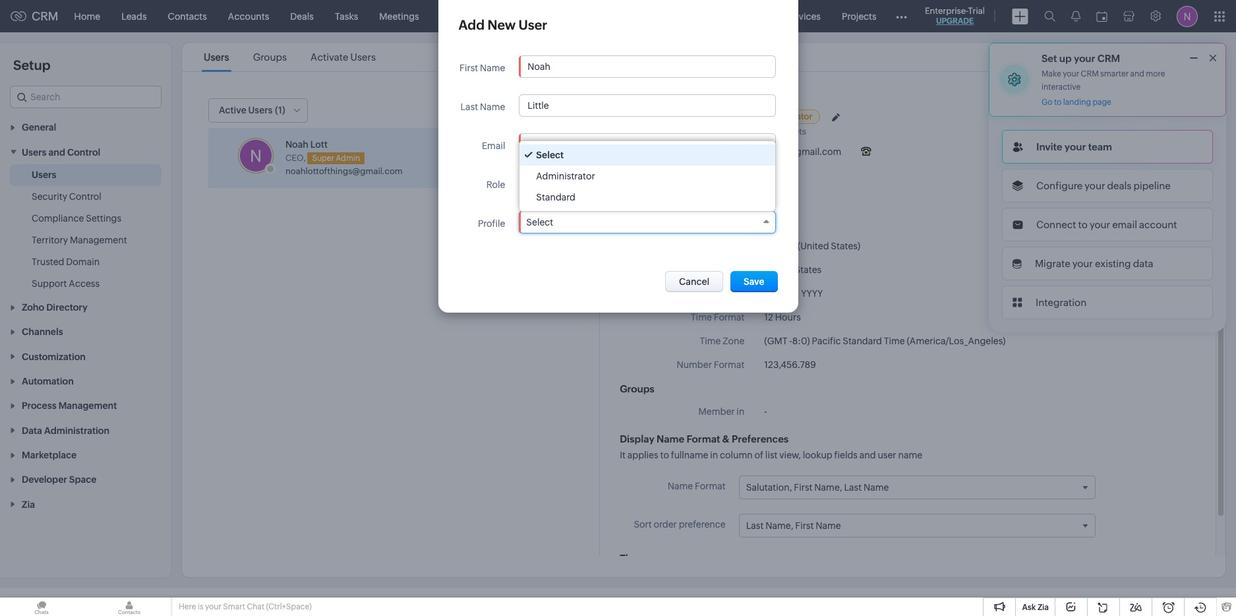 Task type: locate. For each thing, give the bounding box(es) containing it.
select inside option
[[537, 150, 564, 160]]

1 vertical spatial control
[[69, 191, 101, 202]]

projects
[[842, 11, 877, 21]]

1 vertical spatial users link
[[32, 168, 56, 181]]

applies
[[628, 450, 659, 460]]

select for 'list box' containing select
[[537, 150, 564, 160]]

name for last
[[480, 102, 506, 112]]

deals link
[[280, 0, 325, 32]]

name down fullname
[[668, 481, 693, 491]]

0 vertical spatial lott
[[725, 110, 743, 121]]

users link down contacts on the left
[[202, 51, 231, 63]]

format down fullname
[[695, 481, 726, 491]]

trusted
[[32, 256, 64, 267]]

noahlottofthings@gmail.com down admin
[[286, 166, 403, 176]]

crm up smarter
[[1098, 53, 1121, 64]]

0 vertical spatial in
[[737, 406, 745, 417]]

groups up "display"
[[620, 383, 655, 394]]

your
[[1075, 53, 1096, 64], [1064, 69, 1080, 79], [1065, 141, 1087, 152], [1085, 180, 1106, 191], [1090, 219, 1111, 230], [1073, 258, 1094, 269], [205, 602, 222, 612]]

d,
[[791, 288, 800, 299]]

activate
[[311, 51, 349, 63]]

&
[[723, 433, 730, 445]]

0 horizontal spatial and
[[49, 147, 65, 157]]

standard inside option
[[537, 192, 576, 203]]

0 horizontal spatial to
[[661, 450, 670, 460]]

1 horizontal spatial to
[[1055, 98, 1062, 107]]

format for time
[[714, 312, 745, 323]]

security control link
[[32, 190, 101, 203]]

name up fullname
[[657, 433, 685, 445]]

in right 'member'
[[737, 406, 745, 417]]

trusted domain link
[[32, 255, 100, 268]]

0 vertical spatial administrator
[[757, 111, 813, 121]]

to right connect
[[1079, 219, 1088, 230]]

tasks link
[[325, 0, 369, 32]]

- right (gmt in the right bottom of the page
[[790, 336, 793, 346]]

format down zone
[[714, 360, 745, 370]]

locale
[[620, 213, 651, 224], [717, 265, 745, 275]]

12 hours
[[765, 312, 801, 323]]

at
[[719, 127, 727, 137]]

account
[[1140, 219, 1178, 230]]

select down 'import users'
[[537, 150, 564, 160]]

0 vertical spatial noahlottofthings@gmail.com
[[716, 146, 842, 157]]

lott
[[725, 110, 743, 121], [310, 139, 328, 150]]

time zone
[[700, 336, 745, 346]]

meetings
[[380, 11, 419, 21]]

chats image
[[0, 598, 83, 616]]

united
[[765, 265, 793, 275]]

users link for security control link
[[32, 168, 56, 181]]

noah for noah lott ceo, super admin noahlottofthings@gmail.com
[[286, 139, 309, 150]]

signals image
[[1072, 11, 1081, 22]]

and up security
[[49, 147, 65, 157]]

lott up 'at'
[[725, 110, 743, 121]]

2 horizontal spatial and
[[1131, 69, 1145, 79]]

noah
[[697, 110, 722, 121], [286, 139, 309, 150]]

1 vertical spatial select
[[527, 217, 554, 228]]

1 vertical spatial in
[[711, 450, 719, 460]]

2 vertical spatial to
[[661, 450, 670, 460]]

analytics
[[537, 11, 576, 21]]

view,
[[780, 450, 801, 460]]

ceo,
[[286, 153, 306, 163]]

1 horizontal spatial users link
[[202, 51, 231, 63]]

1 vertical spatial lott
[[310, 139, 328, 150]]

standard right pacific
[[843, 336, 883, 346]]

profile element
[[1170, 0, 1207, 32]]

1 horizontal spatial groups
[[620, 383, 655, 394]]

format
[[714, 288, 745, 299], [714, 312, 745, 323], [714, 360, 745, 370], [687, 433, 721, 445], [695, 481, 726, 491]]

language
[[702, 241, 745, 251]]

deals
[[1108, 180, 1132, 191]]

services link
[[774, 0, 832, 32]]

lott up super
[[310, 139, 328, 150]]

locale down standard option
[[620, 213, 651, 224]]

0 horizontal spatial administrator
[[537, 171, 595, 181]]

0 vertical spatial noah
[[697, 110, 722, 121]]

- up preferences
[[765, 406, 768, 417]]

user
[[543, 106, 563, 116]]

users and control
[[22, 147, 100, 157]]

0 vertical spatial locale
[[620, 213, 651, 224]]

0 horizontal spatial locale
[[620, 213, 651, 224]]

contacts
[[168, 11, 207, 21]]

list
[[192, 43, 388, 71]]

new user
[[522, 106, 563, 116]]

signals element
[[1064, 0, 1089, 32]]

accounts
[[228, 11, 269, 21]]

support access
[[32, 278, 100, 289]]

control
[[67, 147, 100, 157], [69, 191, 101, 202]]

noah up ceo
[[697, 110, 722, 121]]

0 vertical spatial crm
[[32, 9, 58, 23]]

enterprise-
[[926, 6, 969, 16]]

ask zia
[[1023, 603, 1050, 612]]

enterprise-trial upgrade
[[926, 6, 986, 26]]

1 horizontal spatial lott
[[725, 110, 743, 121]]

select inside field
[[527, 217, 554, 228]]

0 horizontal spatial in
[[711, 450, 719, 460]]

time format
[[691, 312, 745, 323]]

select
[[537, 150, 564, 160], [527, 217, 554, 228]]

of
[[755, 450, 764, 460]]

page
[[1093, 98, 1112, 107]]

team
[[1089, 141, 1113, 152]]

0 horizontal spatial users link
[[32, 168, 56, 181]]

administrator down 'import users'
[[537, 171, 595, 181]]

users (1)
[[248, 105, 285, 115]]

1 vertical spatial to
[[1079, 219, 1088, 230]]

standard down 'import users'
[[537, 192, 576, 203]]

0 vertical spatial -
[[790, 336, 793, 346]]

to right applies
[[661, 450, 670, 460]]

administrator up 'noahlottofsecrets' link
[[757, 111, 813, 121]]

profile
[[478, 218, 506, 229]]

An invitation will be sent to this email address. text field
[[520, 134, 776, 155]]

reports link
[[472, 0, 527, 32]]

0 vertical spatial standard
[[537, 192, 576, 203]]

here is your smart chat (ctrl+space)
[[179, 602, 312, 612]]

territory management link
[[32, 233, 127, 247]]

1 vertical spatial noahlottofthings@gmail.com
[[286, 166, 403, 176]]

name right last
[[480, 102, 506, 112]]

your right is
[[205, 602, 222, 612]]

123,456.789
[[765, 360, 817, 370]]

interactive
[[1042, 82, 1081, 92]]

data
[[1134, 258, 1154, 269]]

groups down the accounts
[[253, 51, 287, 63]]

name for first
[[480, 63, 506, 73]]

time down date
[[691, 312, 712, 323]]

chat
[[247, 602, 265, 612]]

users link up security
[[32, 168, 56, 181]]

users link for groups link
[[202, 51, 231, 63]]

select right profile
[[527, 217, 554, 228]]

import users
[[511, 134, 566, 144]]

time for time format
[[691, 312, 712, 323]]

0 vertical spatial select
[[537, 150, 564, 160]]

1 vertical spatial groups
[[620, 383, 655, 394]]

1 vertical spatial administrator
[[537, 171, 595, 181]]

and inside set up your crm make your crm smarter and more interactive go to landing page
[[1131, 69, 1145, 79]]

control inside region
[[69, 191, 101, 202]]

up
[[1060, 53, 1072, 64]]

noah up "ceo,"
[[286, 139, 309, 150]]

zone
[[723, 336, 745, 346]]

name for display
[[657, 433, 685, 445]]

domain
[[66, 256, 100, 267]]

member
[[699, 406, 735, 417]]

format for number
[[714, 360, 745, 370]]

leads
[[121, 11, 147, 21]]

1 horizontal spatial in
[[737, 406, 745, 417]]

1 horizontal spatial noah
[[697, 110, 722, 121]]

locale down the language
[[717, 265, 745, 275]]

to right go in the right top of the page
[[1055, 98, 1062, 107]]

search element
[[1037, 0, 1064, 32]]

0 vertical spatial to
[[1055, 98, 1062, 107]]

last name
[[461, 102, 506, 112]]

list box
[[520, 141, 776, 211]]

to inside the display name format & preferences it applies to fullname in column of list view, lookup fields and user name
[[661, 450, 670, 460]]

new user button
[[502, 101, 576, 122]]

crm left smarter
[[1082, 69, 1099, 79]]

and left user on the right
[[860, 450, 876, 460]]

2 vertical spatial and
[[860, 450, 876, 460]]

None text field
[[520, 95, 776, 116]]

and left the more
[[1131, 69, 1145, 79]]

migrate your existing data
[[1036, 258, 1154, 269]]

0 horizontal spatial noah
[[286, 139, 309, 150]]

0 horizontal spatial -
[[765, 406, 768, 417]]

0 vertical spatial groups
[[253, 51, 287, 63]]

in left column
[[711, 450, 719, 460]]

administrator for select
[[537, 171, 595, 181]]

1 horizontal spatial and
[[860, 450, 876, 460]]

0 vertical spatial control
[[67, 147, 100, 157]]

united states
[[765, 265, 822, 275]]

format up time format
[[714, 288, 745, 299]]

here
[[179, 602, 196, 612]]

0 vertical spatial and
[[1131, 69, 1145, 79]]

make
[[1042, 69, 1062, 79]]

0 horizontal spatial noahlottofthings@gmail.com
[[286, 166, 403, 176]]

profile image
[[1178, 6, 1199, 27]]

1 vertical spatial locale
[[717, 265, 745, 275]]

time left zone
[[700, 336, 721, 346]]

noahlottofsecrets
[[730, 127, 807, 137]]

and inside dropdown button
[[49, 147, 65, 157]]

name right "first"
[[480, 63, 506, 73]]

new
[[522, 106, 541, 116]]

users link
[[202, 51, 231, 63], [32, 168, 56, 181]]

1 horizontal spatial locale
[[717, 265, 745, 275]]

in
[[737, 406, 745, 417], [711, 450, 719, 460]]

1 horizontal spatial administrator
[[757, 111, 813, 121]]

crm left home "link"
[[32, 9, 58, 23]]

invite
[[1037, 141, 1063, 152]]

accounts link
[[218, 0, 280, 32]]

trusted domain
[[32, 256, 100, 267]]

format up fullname
[[687, 433, 721, 445]]

create menu image
[[1013, 8, 1029, 24]]

0 horizontal spatial standard
[[537, 192, 576, 203]]

your down up
[[1064, 69, 1080, 79]]

crm
[[32, 9, 58, 23], [1098, 53, 1121, 64], [1082, 69, 1099, 79]]

trial
[[969, 6, 986, 16]]

users and control button
[[0, 139, 172, 164]]

name
[[899, 450, 923, 460]]

1 vertical spatial standard
[[843, 336, 883, 346]]

control up security control link
[[67, 147, 100, 157]]

noah inside noah lott ceo, super admin noahlottofthings@gmail.com
[[286, 139, 309, 150]]

administrator option
[[520, 166, 776, 187]]

compliance settings link
[[32, 212, 121, 225]]

calendar image
[[1097, 11, 1108, 21]]

1 vertical spatial noah
[[286, 139, 309, 150]]

noahlottofthings@gmail.com down 'noahlottofsecrets' link
[[716, 146, 842, 157]]

themes
[[620, 553, 658, 564]]

0 horizontal spatial lott
[[310, 139, 328, 150]]

list
[[766, 450, 778, 460]]

format up zone
[[714, 312, 745, 323]]

0 vertical spatial users link
[[202, 51, 231, 63]]

administrator inside administrator option
[[537, 171, 595, 181]]

name inside the display name format & preferences it applies to fullname in column of list view, lookup fields and user name
[[657, 433, 685, 445]]

control up compliance settings link
[[69, 191, 101, 202]]

lott inside noah lott ceo, super admin noahlottofthings@gmail.com
[[310, 139, 328, 150]]

mmm
[[765, 288, 789, 299]]

None text field
[[520, 56, 776, 77], [520, 173, 776, 194], [520, 56, 776, 77], [520, 173, 776, 194]]

1 vertical spatial and
[[49, 147, 65, 157]]



Task type: vqa. For each thing, say whether or not it's contained in the screenshot.
middle to
yes



Task type: describe. For each thing, give the bounding box(es) containing it.
list box containing select
[[520, 141, 776, 211]]

contacts image
[[88, 598, 171, 616]]

(gmt
[[765, 336, 788, 346]]

set up your crm make your crm smarter and more interactive go to landing page
[[1042, 53, 1166, 107]]

select option
[[520, 144, 776, 166]]

smart
[[223, 602, 245, 612]]

territory management
[[32, 235, 127, 245]]

users inside region
[[32, 169, 56, 180]]

time left "(america/los_angeles)"
[[884, 336, 906, 346]]

noah for noah lott
[[697, 110, 722, 121]]

zia
[[1038, 603, 1050, 612]]

pacific
[[812, 336, 841, 346]]

sort
[[634, 519, 652, 530]]

standard option
[[520, 187, 776, 208]]

services
[[785, 11, 821, 21]]

save button
[[731, 271, 778, 292]]

english (united states)
[[765, 241, 861, 251]]

1 horizontal spatial standard
[[843, 336, 883, 346]]

Select field
[[519, 211, 777, 234]]

country locale
[[680, 265, 745, 275]]

configure
[[1037, 180, 1083, 191]]

cancel button
[[666, 271, 724, 292]]

lott for noah lott ceo, super admin noahlottofthings@gmail.com
[[310, 139, 328, 150]]

yyyy
[[802, 288, 823, 299]]

security control
[[32, 191, 101, 202]]

fields
[[835, 450, 858, 460]]

locale information
[[620, 213, 709, 224]]

lott for noah lott
[[725, 110, 743, 121]]

integration
[[1036, 297, 1087, 308]]

projects link
[[832, 0, 888, 32]]

active
[[219, 105, 247, 115]]

list containing users
[[192, 43, 388, 71]]

1 vertical spatial -
[[765, 406, 768, 417]]

home
[[74, 11, 100, 21]]

territory
[[32, 235, 68, 245]]

super
[[312, 153, 334, 163]]

your left email on the right of page
[[1090, 219, 1111, 230]]

in inside the display name format & preferences it applies to fullname in column of list view, lookup fields and user name
[[711, 450, 719, 460]]

(gmt -8:0) pacific standard time (america/los_angeles)
[[765, 336, 1006, 346]]

ceo
[[697, 127, 716, 137]]

access
[[69, 278, 100, 289]]

select for select field
[[527, 217, 554, 228]]

connect to your email account
[[1037, 219, 1178, 230]]

name format
[[668, 481, 726, 491]]

more
[[1147, 69, 1166, 79]]

to inside set up your crm make your crm smarter and more interactive go to landing page
[[1055, 98, 1062, 107]]

preferences
[[732, 433, 789, 445]]

(united
[[798, 241, 830, 251]]

first name
[[460, 63, 506, 73]]

landing
[[1064, 98, 1092, 107]]

column
[[720, 450, 753, 460]]

noahlottofthings@gmail.com link
[[286, 166, 403, 176]]

email
[[482, 141, 506, 151]]

import
[[511, 134, 541, 144]]

0 horizontal spatial groups
[[253, 51, 287, 63]]

mmm d, yyyy
[[765, 288, 823, 299]]

states)
[[831, 241, 861, 251]]

1 horizontal spatial -
[[790, 336, 793, 346]]

number
[[677, 360, 712, 370]]

lookup
[[803, 450, 833, 460]]

format for date
[[714, 288, 745, 299]]

search image
[[1045, 11, 1056, 22]]

save
[[744, 276, 765, 287]]

role
[[487, 179, 506, 190]]

format inside the display name format & preferences it applies to fullname in column of list view, lookup fields and user name
[[687, 433, 721, 445]]

upgrade
[[937, 16, 974, 26]]

2 vertical spatial crm
[[1082, 69, 1099, 79]]

2 horizontal spatial to
[[1079, 219, 1088, 230]]

support access link
[[32, 277, 100, 290]]

groups link
[[251, 51, 289, 63]]

users and control region
[[0, 164, 172, 295]]

administrator for noah lott
[[757, 111, 813, 121]]

is
[[198, 602, 204, 612]]

format for name
[[695, 481, 726, 491]]

noah lott
[[697, 110, 743, 121]]

existing
[[1096, 258, 1132, 269]]

users inside dropdown button
[[22, 147, 46, 157]]

your left team
[[1065, 141, 1087, 152]]

your left deals
[[1085, 180, 1106, 191]]

meetings link
[[369, 0, 430, 32]]

display name format & preferences it applies to fullname in column of list view, lookup fields and user name
[[620, 433, 923, 460]]

(ctrl+space)
[[266, 602, 312, 612]]

date format
[[692, 288, 745, 299]]

1 horizontal spatial noahlottofthings@gmail.com
[[716, 146, 842, 157]]

security
[[32, 191, 67, 202]]

support
[[32, 278, 67, 289]]

calls
[[440, 11, 461, 21]]

first
[[460, 63, 478, 73]]

leads link
[[111, 0, 157, 32]]

management
[[70, 235, 127, 245]]

time for time zone
[[700, 336, 721, 346]]

activate users
[[311, 51, 376, 63]]

member in
[[699, 406, 745, 417]]

pipeline
[[1134, 180, 1171, 191]]

your right migrate
[[1073, 258, 1094, 269]]

setup
[[13, 57, 50, 73]]

admin
[[336, 153, 360, 163]]

set
[[1042, 53, 1058, 64]]

configure your deals pipeline
[[1037, 180, 1171, 191]]

information
[[653, 213, 709, 224]]

and inside the display name format & preferences it applies to fullname in column of list view, lookup fields and user name
[[860, 450, 876, 460]]

1 vertical spatial crm
[[1098, 53, 1121, 64]]

control inside dropdown button
[[67, 147, 100, 157]]

invite your team
[[1037, 141, 1113, 152]]

user
[[878, 450, 897, 460]]

create menu element
[[1005, 0, 1037, 32]]

(america/los_angeles)
[[907, 336, 1006, 346]]

deals
[[290, 11, 314, 21]]

your right up
[[1075, 53, 1096, 64]]

activate users link
[[309, 51, 378, 63]]

go to landing page link
[[1042, 98, 1112, 108]]

12
[[765, 312, 774, 323]]

tasks
[[335, 11, 358, 21]]



